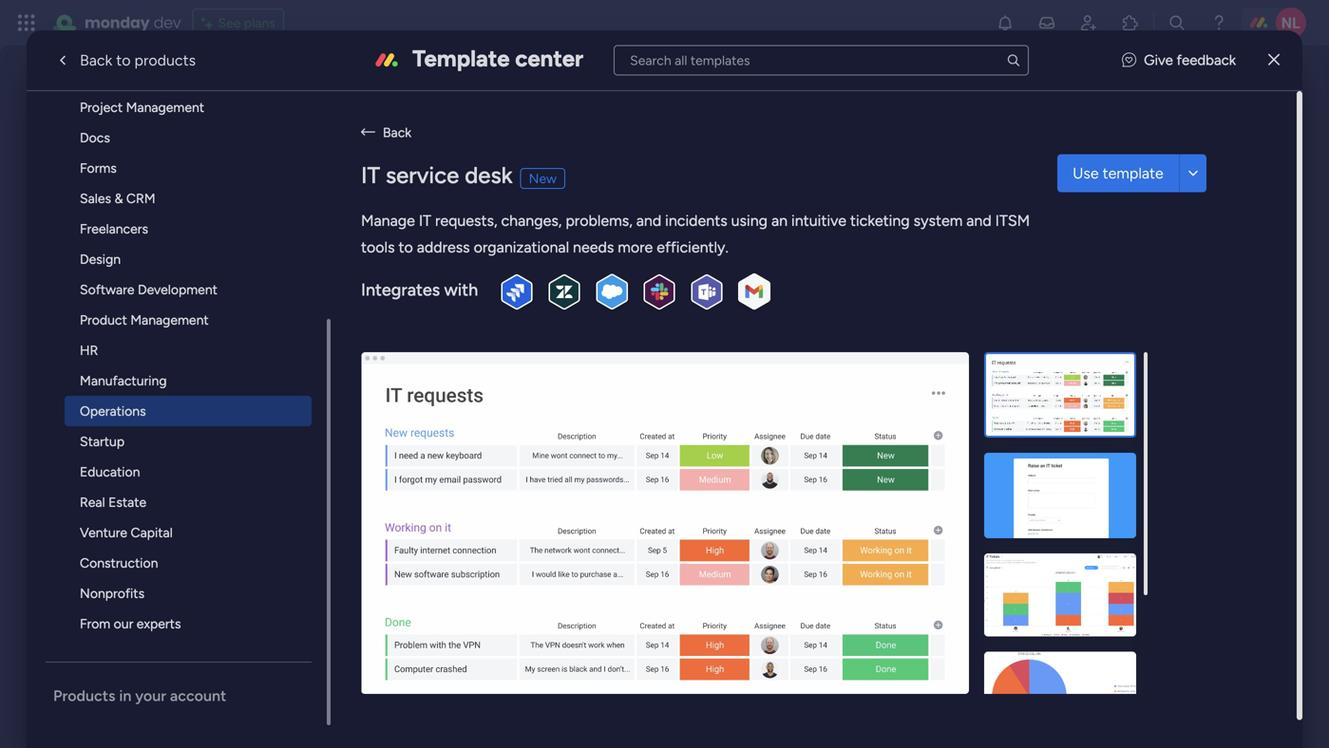 Task type: vqa. For each thing, say whether or not it's contained in the screenshot.
sales & crm
yes



Task type: describe. For each thing, give the bounding box(es) containing it.
products in your account list box
[[46, 1, 331, 726]]

venture capital
[[80, 525, 173, 541]]

estate
[[108, 495, 147, 511]]

select product image
[[17, 13, 36, 32]]

products
[[134, 51, 196, 69]]

from
[[80, 616, 110, 632]]

to inside back to products button
[[116, 51, 131, 69]]

products
[[53, 688, 115, 706]]

feedback
[[1177, 52, 1236, 69]]

noah lott image
[[1276, 8, 1307, 38]]

product
[[80, 312, 127, 328]]

project
[[80, 99, 123, 115]]

operations
[[80, 403, 146, 420]]

invite members image
[[1080, 13, 1099, 32]]

1 and from the left
[[637, 212, 662, 230]]

back to products button
[[38, 41, 211, 79]]

back for back to products
[[80, 51, 112, 69]]

management for product management
[[130, 312, 209, 328]]

real
[[80, 495, 105, 511]]

account
[[170, 688, 226, 706]]

needs
[[573, 239, 614, 257]]

use template
[[1073, 164, 1164, 182]]

address
[[417, 239, 470, 257]]

startup
[[80, 434, 125, 450]]

in
[[119, 688, 131, 706]]

Search all templates search field
[[614, 45, 1029, 76]]

template center
[[413, 45, 584, 72]]

back for back
[[383, 124, 412, 140]]

management for project management
[[126, 99, 204, 115]]

search everything image
[[1168, 13, 1187, 32]]

manage
[[361, 212, 415, 230]]

construction
[[80, 556, 158, 572]]

manufacturing
[[80, 373, 167, 389]]

efficiently.
[[657, 239, 729, 257]]

see
[[218, 15, 241, 31]]

back to products
[[80, 51, 196, 69]]

organizational
[[474, 239, 569, 257]]

more
[[618, 239, 653, 257]]

apps image
[[1121, 13, 1140, 32]]

template
[[413, 45, 510, 72]]

integrates
[[361, 280, 440, 300]]

intuitive
[[792, 212, 847, 230]]

products in your account heading
[[53, 686, 327, 707]]

help image
[[1210, 13, 1229, 32]]

forms
[[80, 160, 117, 176]]

capital
[[131, 525, 173, 541]]

software development
[[80, 282, 218, 298]]

from our experts
[[80, 616, 181, 632]]

software
[[80, 282, 134, 298]]

education
[[80, 464, 140, 480]]

work management templates element
[[46, 1, 327, 640]]

venture
[[80, 525, 127, 541]]

back button
[[361, 122, 1267, 143]]

crm
[[126, 191, 155, 207]]

products in your account
[[53, 688, 226, 706]]

give feedback
[[1144, 52, 1236, 69]]

see plans
[[218, 15, 276, 31]]

ticketing
[[850, 212, 910, 230]]

system
[[914, 212, 963, 230]]



Task type: locate. For each thing, give the bounding box(es) containing it.
and left itsm
[[967, 212, 992, 230]]

management
[[126, 99, 204, 115], [130, 312, 209, 328]]

0 horizontal spatial it
[[361, 162, 380, 189]]

desk
[[465, 162, 513, 189]]

center
[[515, 45, 584, 72]]

see plans button
[[192, 9, 284, 37]]

with
[[444, 280, 478, 300]]

&
[[114, 191, 123, 207]]

docs
[[80, 130, 110, 146]]

and
[[637, 212, 662, 230], [967, 212, 992, 230]]

and up more on the left top of the page
[[637, 212, 662, 230]]

0 horizontal spatial to
[[116, 51, 131, 69]]

to down monday
[[116, 51, 131, 69]]

2 and from the left
[[967, 212, 992, 230]]

monday dev
[[85, 12, 181, 33]]

requests,
[[435, 212, 498, 230]]

to inside manage it requests, changes, problems, and incidents using an intuitive ticketing system and itsm tools to address organizational needs more efficiently.
[[399, 239, 413, 257]]

1 vertical spatial back
[[383, 124, 412, 140]]

it up address
[[419, 212, 431, 230]]

problems,
[[566, 212, 633, 230]]

back inside button
[[80, 51, 112, 69]]

tools
[[361, 239, 395, 257]]

back right arrow left image
[[383, 124, 412, 140]]

v2 user feedback image
[[1123, 50, 1137, 71]]

your
[[135, 688, 166, 706]]

to
[[116, 51, 131, 69], [399, 239, 413, 257]]

integrates with
[[361, 280, 478, 300]]

management down products at the left of page
[[126, 99, 204, 115]]

an
[[772, 212, 788, 230]]

None search field
[[614, 45, 1029, 76]]

inbox image
[[1038, 13, 1057, 32]]

give
[[1144, 52, 1174, 69]]

sales & crm
[[80, 191, 155, 207]]

incidents
[[665, 212, 728, 230]]

give feedback link
[[1123, 50, 1236, 71]]

manage it requests, changes, problems, and incidents using an intuitive ticketing system and itsm tools to address organizational needs more efficiently.
[[361, 212, 1030, 257]]

template
[[1103, 164, 1164, 182]]

search image
[[1006, 53, 1021, 68]]

service
[[386, 162, 459, 189]]

0 vertical spatial it
[[361, 162, 380, 189]]

1 vertical spatial it
[[419, 212, 431, 230]]

design
[[80, 251, 121, 268]]

monday
[[85, 12, 150, 33]]

using
[[731, 212, 768, 230]]

dev
[[154, 12, 181, 33]]

nonprofits
[[80, 586, 145, 602]]

product management
[[80, 312, 209, 328]]

close image
[[1269, 53, 1280, 67]]

it down arrow left image
[[361, 162, 380, 189]]

back
[[80, 51, 112, 69], [383, 124, 412, 140]]

1 horizontal spatial it
[[419, 212, 431, 230]]

our
[[114, 616, 133, 632]]

1 vertical spatial to
[[399, 239, 413, 257]]

1 vertical spatial management
[[130, 312, 209, 328]]

new
[[529, 170, 557, 187]]

1 horizontal spatial and
[[967, 212, 992, 230]]

real estate
[[80, 495, 147, 511]]

use template button
[[1058, 154, 1179, 192]]

0 horizontal spatial back
[[80, 51, 112, 69]]

1 horizontal spatial back
[[383, 124, 412, 140]]

experts
[[137, 616, 181, 632]]

0 vertical spatial management
[[126, 99, 204, 115]]

notifications image
[[996, 13, 1015, 32]]

to right tools
[[399, 239, 413, 257]]

0 vertical spatial to
[[116, 51, 131, 69]]

freelancers
[[80, 221, 148, 237]]

sales
[[80, 191, 111, 207]]

back down monday
[[80, 51, 112, 69]]

0 horizontal spatial and
[[637, 212, 662, 230]]

plans
[[244, 15, 276, 31]]

use
[[1073, 164, 1099, 182]]

1 horizontal spatial to
[[399, 239, 413, 257]]

management down "development"
[[130, 312, 209, 328]]

back inside button
[[383, 124, 412, 140]]

project management
[[80, 99, 204, 115]]

arrow left image
[[361, 122, 375, 143]]

0 vertical spatial back
[[80, 51, 112, 69]]

it inside manage it requests, changes, problems, and incidents using an intuitive ticketing system and itsm tools to address organizational needs more efficiently.
[[419, 212, 431, 230]]

changes,
[[501, 212, 562, 230]]

development
[[138, 282, 218, 298]]

itsm
[[996, 212, 1030, 230]]

hr
[[80, 343, 98, 359]]

it
[[361, 162, 380, 189], [419, 212, 431, 230]]

it service desk
[[361, 162, 513, 189]]



